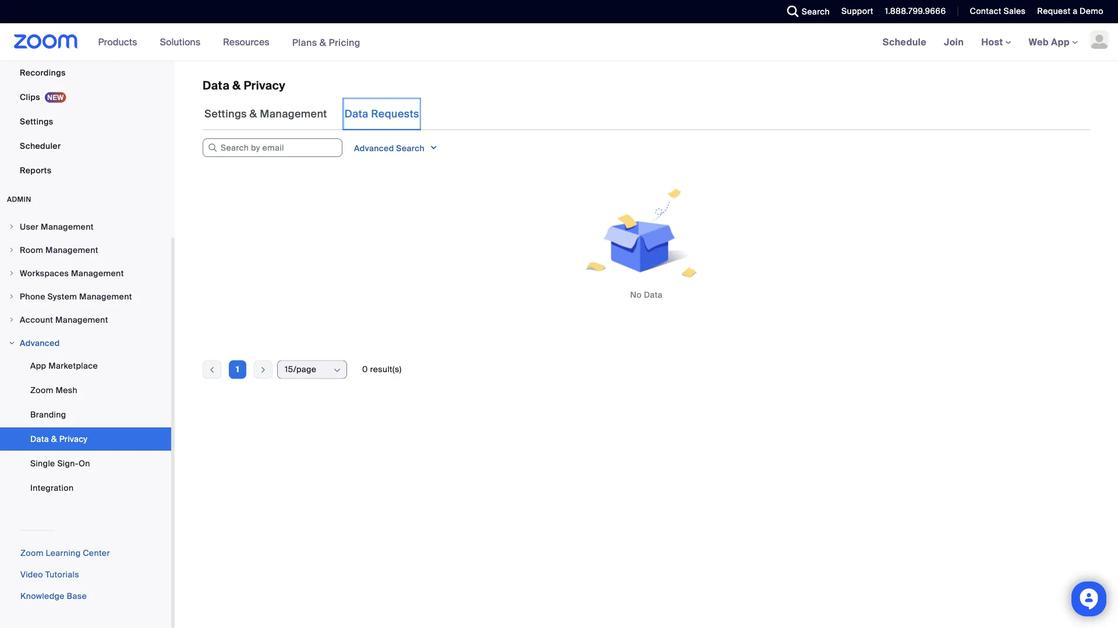 Task type: vqa. For each thing, say whether or not it's contained in the screenshot.
Request at the top of page
yes



Task type: locate. For each thing, give the bounding box(es) containing it.
management for account management
[[55, 315, 108, 326]]

result(s)
[[370, 365, 402, 375]]

workspaces management menu item
[[0, 263, 171, 285]]

room management
[[20, 245, 98, 256]]

plans & pricing link
[[292, 36, 360, 48], [292, 36, 360, 48]]

advanced inside advanced menu item
[[20, 338, 60, 349]]

room management menu item
[[0, 239, 171, 261]]

0 vertical spatial search
[[802, 6, 830, 17]]

plans & pricing
[[292, 36, 360, 48]]

1 vertical spatial data & privacy
[[30, 434, 87, 445]]

1 horizontal spatial privacy
[[244, 78, 285, 93]]

advanced down account on the left
[[20, 338, 60, 349]]

tutorials
[[45, 570, 79, 581]]

support
[[841, 6, 873, 17]]

video
[[20, 570, 43, 581]]

right image inside the user management "menu item"
[[8, 224, 15, 231]]

data left requests
[[345, 107, 368, 121]]

privacy up settings & management tab
[[244, 78, 285, 93]]

web app
[[1029, 36, 1070, 48]]

management up workspaces management
[[45, 245, 98, 256]]

admin menu menu
[[0, 216, 171, 503]]

3 right image from the top
[[8, 317, 15, 324]]

15/page
[[285, 365, 316, 375]]

data & privacy up settings & management tab
[[203, 78, 285, 93]]

solutions
[[160, 36, 200, 48]]

zoom inside advanced menu
[[30, 385, 53, 396]]

advanced for advanced
[[20, 338, 60, 349]]

support link
[[833, 0, 876, 23], [841, 6, 873, 17]]

settings & management tab
[[203, 98, 329, 130]]

clips link
[[0, 86, 171, 109]]

1 right image from the top
[[8, 247, 15, 254]]

1 vertical spatial zoom
[[20, 549, 43, 559]]

management inside "menu item"
[[41, 222, 94, 232]]

1 horizontal spatial search
[[802, 6, 830, 17]]

& right the plans
[[320, 36, 326, 48]]

4 right image from the top
[[8, 340, 15, 347]]

right image inside phone system management menu item
[[8, 293, 15, 300]]

management down workspaces management menu item
[[79, 291, 132, 302]]

1 horizontal spatial app
[[1051, 36, 1070, 48]]

scheduler link
[[0, 135, 171, 158]]

zoom for zoom mesh
[[30, 385, 53, 396]]

management up the "search by email" "text box"
[[260, 107, 327, 121]]

data up single
[[30, 434, 49, 445]]

0
[[362, 365, 368, 375]]

recordings
[[20, 67, 66, 78]]

1 vertical spatial privacy
[[59, 434, 87, 445]]

phone
[[20, 291, 45, 302]]

1 button
[[229, 361, 246, 379]]

management down "room management" menu item
[[71, 268, 124, 279]]

plans
[[292, 36, 317, 48]]

meetings navigation
[[874, 23, 1118, 61]]

1 vertical spatial app
[[30, 361, 46, 372]]

search
[[802, 6, 830, 17], [396, 143, 424, 154]]

&
[[320, 36, 326, 48], [232, 78, 241, 93], [250, 107, 257, 121], [51, 434, 57, 445]]

single
[[30, 459, 55, 469]]

settings up scheduler at left top
[[20, 116, 53, 127]]

& down the branding
[[51, 434, 57, 445]]

advanced
[[354, 143, 394, 154], [20, 338, 60, 349]]

contact sales
[[970, 6, 1026, 17]]

app inside advanced menu
[[30, 361, 46, 372]]

search left support
[[802, 6, 830, 17]]

next page image
[[254, 365, 272, 375]]

right image inside advanced menu item
[[8, 340, 15, 347]]

scheduler
[[20, 141, 61, 151]]

1 horizontal spatial settings
[[204, 107, 247, 121]]

settings
[[204, 107, 247, 121], [20, 116, 53, 127]]

0 vertical spatial zoom
[[30, 385, 53, 396]]

room
[[20, 245, 43, 256]]

clips
[[20, 92, 40, 102]]

advanced menu item
[[0, 332, 171, 355]]

data inside advanced menu
[[30, 434, 49, 445]]

resources
[[223, 36, 269, 48]]

show options image
[[332, 366, 342, 375]]

right image
[[8, 247, 15, 254], [8, 270, 15, 277]]

0 horizontal spatial app
[[30, 361, 46, 372]]

right image for user
[[8, 224, 15, 231]]

request a demo
[[1037, 6, 1103, 17]]

center
[[83, 549, 110, 559]]

1 vertical spatial right image
[[8, 270, 15, 277]]

right image for phone
[[8, 293, 15, 300]]

data & privacy up single sign-on
[[30, 434, 87, 445]]

tabs of privacy page tab list
[[203, 98, 421, 130]]

right image for workspaces management
[[8, 270, 15, 277]]

zoom up video
[[20, 549, 43, 559]]

right image inside workspaces management menu item
[[8, 270, 15, 277]]

2 right image from the top
[[8, 270, 15, 277]]

0 vertical spatial app
[[1051, 36, 1070, 48]]

management up room management
[[41, 222, 94, 232]]

contact sales link
[[961, 0, 1029, 23], [970, 6, 1026, 17]]

personal menu menu
[[0, 0, 171, 183]]

integration
[[30, 483, 74, 494]]

zoom
[[30, 385, 53, 396], [20, 549, 43, 559]]

advanced search
[[354, 143, 427, 154]]

request
[[1037, 6, 1071, 17]]

banner
[[0, 23, 1118, 61]]

zoom mesh
[[30, 385, 78, 396]]

1 horizontal spatial advanced
[[354, 143, 394, 154]]

app
[[1051, 36, 1070, 48], [30, 361, 46, 372]]

& inside advanced menu
[[51, 434, 57, 445]]

1 vertical spatial search
[[396, 143, 424, 154]]

sales
[[1004, 6, 1026, 17]]

right image for account
[[8, 317, 15, 324]]

right image left room
[[8, 247, 15, 254]]

right image inside account management menu item
[[8, 317, 15, 324]]

knowledge base link
[[20, 592, 87, 602]]

data & privacy
[[203, 78, 285, 93], [30, 434, 87, 445]]

privacy up sign-
[[59, 434, 87, 445]]

zoom left 'mesh'
[[30, 385, 53, 396]]

request a demo link
[[1029, 0, 1118, 23], [1037, 6, 1103, 17]]

right image inside "room management" menu item
[[8, 247, 15, 254]]

knowledge
[[20, 592, 65, 602]]

advanced search button
[[345, 139, 447, 158]]

& inside the product information navigation
[[320, 36, 326, 48]]

branding link
[[0, 404, 171, 427]]

user management menu item
[[0, 216, 171, 238]]

1 vertical spatial advanced
[[20, 338, 60, 349]]

management inside menu item
[[71, 268, 124, 279]]

zoom logo image
[[14, 34, 78, 49]]

advanced inside advanced search dropdown button
[[354, 143, 394, 154]]

advanced down data requests on the left top of page
[[354, 143, 394, 154]]

1
[[236, 365, 239, 375]]

settings inside tab
[[204, 107, 247, 121]]

banner containing products
[[0, 23, 1118, 61]]

right image
[[8, 224, 15, 231], [8, 293, 15, 300], [8, 317, 15, 324], [8, 340, 15, 347]]

0 vertical spatial right image
[[8, 247, 15, 254]]

management down phone system management menu item at left top
[[55, 315, 108, 326]]

video tutorials link
[[20, 570, 79, 581]]

right image left workspaces
[[8, 270, 15, 277]]

management
[[260, 107, 327, 121], [41, 222, 94, 232], [45, 245, 98, 256], [71, 268, 124, 279], [79, 291, 132, 302], [55, 315, 108, 326]]

& up the "search by email" "text box"
[[250, 107, 257, 121]]

admin
[[7, 195, 31, 204]]

app right 'web'
[[1051, 36, 1070, 48]]

web app button
[[1029, 36, 1078, 48]]

1 right image from the top
[[8, 224, 15, 231]]

0 vertical spatial data & privacy
[[203, 78, 285, 93]]

0 horizontal spatial search
[[396, 143, 424, 154]]

product information navigation
[[89, 23, 369, 61]]

search left 'down' image
[[396, 143, 424, 154]]

0 vertical spatial advanced
[[354, 143, 394, 154]]

web
[[1029, 36, 1049, 48]]

base
[[67, 592, 87, 602]]

data
[[203, 78, 230, 93], [345, 107, 368, 121], [644, 290, 662, 301], [30, 434, 49, 445]]

account management menu item
[[0, 309, 171, 331]]

0 horizontal spatial privacy
[[59, 434, 87, 445]]

settings for settings & management
[[204, 107, 247, 121]]

app marketplace link
[[0, 355, 171, 378]]

app up zoom mesh
[[30, 361, 46, 372]]

profile picture image
[[1090, 30, 1109, 49]]

0 horizontal spatial settings
[[20, 116, 53, 127]]

0 horizontal spatial advanced
[[20, 338, 60, 349]]

recordings link
[[0, 61, 171, 84]]

settings up the "search by email" "text box"
[[204, 107, 247, 121]]

settings inside personal menu menu
[[20, 116, 53, 127]]

0 result(s)
[[362, 365, 402, 375]]

0 horizontal spatial data & privacy
[[30, 434, 87, 445]]

privacy
[[244, 78, 285, 93], [59, 434, 87, 445]]

settings & management
[[204, 107, 327, 121]]

settings link
[[0, 110, 171, 133]]

data & privacy inside advanced menu
[[30, 434, 87, 445]]

2 right image from the top
[[8, 293, 15, 300]]



Task type: describe. For each thing, give the bounding box(es) containing it.
phone system management
[[20, 291, 132, 302]]

zoom for zoom learning center
[[20, 549, 43, 559]]

schedule link
[[874, 23, 935, 61]]

branding
[[30, 410, 66, 420]]

user management
[[20, 222, 94, 232]]

search inside "button"
[[802, 6, 830, 17]]

& inside tab
[[250, 107, 257, 121]]

account management
[[20, 315, 108, 326]]

marketplace
[[48, 361, 98, 372]]

down image
[[430, 142, 438, 154]]

video tutorials
[[20, 570, 79, 581]]

sign-
[[57, 459, 79, 469]]

reports link
[[0, 159, 171, 182]]

data right no
[[644, 290, 662, 301]]

privacy inside advanced menu
[[59, 434, 87, 445]]

reports
[[20, 165, 51, 176]]

1.888.799.9666
[[885, 6, 946, 17]]

app marketplace
[[30, 361, 98, 372]]

pricing
[[329, 36, 360, 48]]

zoom learning center link
[[20, 549, 110, 559]]

no data
[[630, 290, 662, 301]]

host
[[981, 36, 1005, 48]]

advanced menu
[[0, 355, 171, 501]]

resources button
[[223, 23, 275, 61]]

workspaces
[[20, 268, 69, 279]]

settings for settings
[[20, 116, 53, 127]]

management for user management
[[41, 222, 94, 232]]

schedule
[[883, 36, 926, 48]]

1.888.799.9666 button up the schedule
[[876, 0, 949, 23]]

zoom mesh link
[[0, 379, 171, 402]]

products
[[98, 36, 137, 48]]

single sign-on link
[[0, 452, 171, 476]]

data & privacy link
[[0, 428, 171, 451]]

1.888.799.9666 button up schedule link at the top of the page
[[885, 6, 946, 17]]

requests
[[371, 107, 419, 121]]

mesh
[[56, 385, 78, 396]]

Search by email text field
[[203, 139, 342, 157]]

no
[[630, 290, 642, 301]]

on
[[79, 459, 90, 469]]

data requests
[[345, 107, 419, 121]]

workspaces management
[[20, 268, 124, 279]]

solutions button
[[160, 23, 206, 61]]

contact
[[970, 6, 1001, 17]]

data requests tab
[[343, 98, 421, 130]]

account
[[20, 315, 53, 326]]

app inside meetings navigation
[[1051, 36, 1070, 48]]

& up settings & management
[[232, 78, 241, 93]]

search button
[[778, 0, 833, 23]]

single sign-on
[[30, 459, 90, 469]]

system
[[47, 291, 77, 302]]

integration link
[[0, 477, 171, 500]]

management for workspaces management
[[71, 268, 124, 279]]

15/page button
[[285, 361, 332, 379]]

zoom learning center
[[20, 549, 110, 559]]

demo
[[1080, 6, 1103, 17]]

user
[[20, 222, 39, 232]]

advanced for advanced search
[[354, 143, 394, 154]]

phone system management menu item
[[0, 286, 171, 308]]

previous page image
[[203, 365, 221, 375]]

knowledge base
[[20, 592, 87, 602]]

products button
[[98, 23, 142, 61]]

0 vertical spatial privacy
[[244, 78, 285, 93]]

a
[[1073, 6, 1077, 17]]

data inside tab
[[345, 107, 368, 121]]

right image for room management
[[8, 247, 15, 254]]

data down the product information navigation
[[203, 78, 230, 93]]

search inside dropdown button
[[396, 143, 424, 154]]

join link
[[935, 23, 973, 61]]

management inside tab
[[260, 107, 327, 121]]

learning
[[46, 549, 81, 559]]

1 horizontal spatial data & privacy
[[203, 78, 285, 93]]

join
[[944, 36, 964, 48]]

management for room management
[[45, 245, 98, 256]]

host button
[[981, 36, 1011, 48]]



